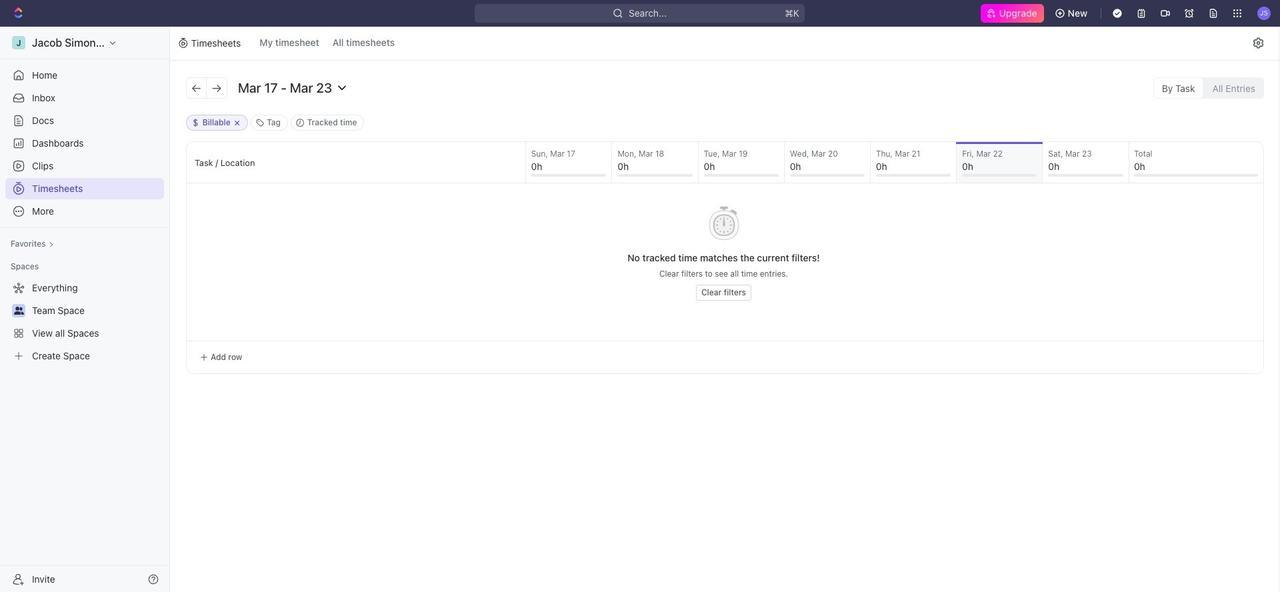 Task type: locate. For each thing, give the bounding box(es) containing it.
user group image
[[14, 307, 24, 315]]

jacob simon's workspace, , element
[[12, 36, 25, 49]]

tree
[[5, 277, 164, 367]]

sidebar navigation
[[0, 27, 173, 592]]



Task type: vqa. For each thing, say whether or not it's contained in the screenshot.
by to the top
no



Task type: describe. For each thing, give the bounding box(es) containing it.
tree inside sidebar navigation
[[5, 277, 164, 367]]



